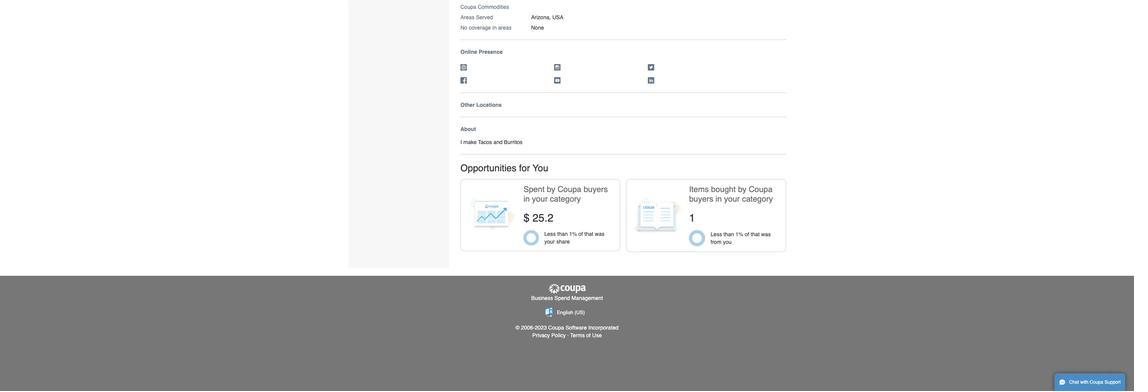 Task type: locate. For each thing, give the bounding box(es) containing it.
for
[[519, 162, 530, 173]]

0 horizontal spatial 1%
[[569, 231, 577, 237]]

english (us)
[[557, 310, 585, 316]]

management
[[572, 295, 603, 301]]

less for of that was from you
[[711, 231, 722, 237]]

of inside "of that was from you"
[[745, 231, 749, 237]]

no
[[461, 24, 467, 31]]

with
[[1081, 380, 1089, 385]]

business spend management
[[531, 295, 603, 301]]

2 horizontal spatial in
[[716, 194, 722, 204]]

terms of use
[[570, 332, 602, 338]]

less for of that was your share
[[545, 231, 556, 237]]

0 horizontal spatial category
[[550, 194, 581, 204]]

coupa
[[461, 4, 476, 10], [558, 185, 581, 194], [749, 185, 773, 194], [548, 325, 564, 331], [1090, 380, 1104, 385]]

other
[[461, 102, 475, 108]]

less than 1% up share
[[545, 231, 577, 237]]

of that was your share
[[545, 231, 605, 245]]

1 by from the left
[[547, 185, 555, 194]]

0 horizontal spatial less than 1%
[[545, 231, 577, 237]]

in down bought
[[716, 194, 722, 204]]

that for of that was your share
[[585, 231, 594, 237]]

i make tacos and burritos
[[461, 139, 523, 145]]

0 vertical spatial buyers
[[584, 185, 608, 194]]

1%
[[569, 231, 577, 237], [736, 231, 743, 237]]

by right spent at the top left
[[547, 185, 555, 194]]

areas
[[461, 14, 475, 20]]

1 horizontal spatial by
[[738, 185, 747, 194]]

i
[[461, 139, 462, 145]]

privacy policy
[[532, 332, 566, 338]]

business
[[531, 295, 553, 301]]

less than 1% up you
[[711, 231, 743, 237]]

tacos
[[478, 139, 492, 145]]

coupa inside spent by coupa buyers in your category
[[558, 185, 581, 194]]

1% for share
[[569, 231, 577, 237]]

presence
[[479, 49, 503, 55]]

1 horizontal spatial buyers
[[689, 194, 714, 204]]

0 horizontal spatial less
[[545, 231, 556, 237]]

you
[[723, 239, 732, 245]]

that for of that was from you
[[751, 231, 760, 237]]

coupa right with
[[1090, 380, 1104, 385]]

than up you
[[724, 231, 734, 237]]

your
[[532, 194, 548, 204], [724, 194, 740, 204], [545, 239, 555, 245]]

coupa inside button
[[1090, 380, 1104, 385]]

software
[[566, 325, 587, 331]]

your down bought
[[724, 194, 740, 204]]

that
[[585, 231, 594, 237], [751, 231, 760, 237]]

1 horizontal spatial less than 1%
[[711, 231, 743, 237]]

1 horizontal spatial in
[[524, 194, 530, 204]]

0 horizontal spatial in
[[493, 24, 497, 31]]

0 horizontal spatial that
[[585, 231, 594, 237]]

no coverage in areas
[[461, 24, 512, 31]]

chat with coupa support button
[[1055, 373, 1126, 391]]

by
[[547, 185, 555, 194], [738, 185, 747, 194]]

incorporated
[[588, 325, 619, 331]]

your left share
[[545, 239, 555, 245]]

2 horizontal spatial of
[[745, 231, 749, 237]]

usa
[[552, 14, 564, 20]]

1 horizontal spatial 1%
[[736, 231, 743, 237]]

of
[[579, 231, 583, 237], [745, 231, 749, 237], [586, 332, 591, 338]]

that inside of that was your share
[[585, 231, 594, 237]]

1
[[689, 212, 695, 224]]

© 2006-2023 coupa software incorporated
[[516, 325, 619, 331]]

in down spent at the top left
[[524, 194, 530, 204]]

25.2
[[533, 212, 554, 224]]

terms of use link
[[570, 332, 602, 338]]

less down 25.2
[[545, 231, 556, 237]]

served
[[476, 14, 493, 20]]

commodities
[[478, 4, 509, 10]]

in left the areas
[[493, 24, 497, 31]]

1 horizontal spatial category
[[742, 194, 773, 204]]

burritos
[[504, 139, 523, 145]]

1 category from the left
[[550, 194, 581, 204]]

0 horizontal spatial was
[[595, 231, 605, 237]]

1 horizontal spatial of
[[586, 332, 591, 338]]

1 horizontal spatial less
[[711, 231, 722, 237]]

coupa right spent at the top left
[[558, 185, 581, 194]]

was
[[595, 231, 605, 237], [761, 231, 771, 237]]

than
[[557, 231, 568, 237], [724, 231, 734, 237]]

was for of that was your share
[[595, 231, 605, 237]]

items
[[689, 185, 709, 194]]

0 horizontal spatial than
[[557, 231, 568, 237]]

category
[[550, 194, 581, 204], [742, 194, 773, 204]]

make
[[464, 139, 477, 145]]

than for you
[[724, 231, 734, 237]]

was inside "of that was from you"
[[761, 231, 771, 237]]

of inside of that was your share
[[579, 231, 583, 237]]

coverage
[[469, 24, 491, 31]]

less
[[545, 231, 556, 237], [711, 231, 722, 237]]

was inside of that was your share
[[595, 231, 605, 237]]

spent
[[524, 185, 545, 194]]

use
[[592, 332, 602, 338]]

$
[[524, 212, 530, 224]]

english
[[557, 310, 573, 316]]

buyers
[[584, 185, 608, 194], [689, 194, 714, 204]]

1 horizontal spatial was
[[761, 231, 771, 237]]

less than 1%
[[545, 231, 577, 237], [711, 231, 743, 237]]

coupa right bought
[[749, 185, 773, 194]]

in
[[493, 24, 497, 31], [524, 194, 530, 204], [716, 194, 722, 204]]

©
[[516, 325, 520, 331]]

none
[[531, 24, 544, 31]]

2 category from the left
[[742, 194, 773, 204]]

was for of that was from you
[[761, 231, 771, 237]]

opportunities
[[461, 162, 517, 173]]

online presence
[[461, 49, 503, 55]]

you
[[533, 162, 548, 173]]

that inside "of that was from you"
[[751, 231, 760, 237]]

1 horizontal spatial that
[[751, 231, 760, 237]]

less up 'from'
[[711, 231, 722, 237]]

areas served
[[461, 14, 493, 20]]

$ 25.2
[[524, 212, 554, 224]]

in inside spent by coupa buyers in your category
[[524, 194, 530, 204]]

0 horizontal spatial of
[[579, 231, 583, 237]]

0 horizontal spatial buyers
[[584, 185, 608, 194]]

of for share
[[579, 231, 583, 237]]

your down spent at the top left
[[532, 194, 548, 204]]

items bought by coupa buyers in your category
[[689, 185, 773, 204]]

0 horizontal spatial by
[[547, 185, 555, 194]]

coupa supplier portal image
[[548, 284, 586, 294]]

than up share
[[557, 231, 568, 237]]

by inside spent by coupa buyers in your category
[[547, 185, 555, 194]]

1 horizontal spatial than
[[724, 231, 734, 237]]

in inside the items bought by coupa buyers in your category
[[716, 194, 722, 204]]

coupa commodities
[[461, 4, 509, 10]]

2 by from the left
[[738, 185, 747, 194]]

by right bought
[[738, 185, 747, 194]]

1 vertical spatial buyers
[[689, 194, 714, 204]]

from
[[711, 239, 722, 245]]



Task type: vqa. For each thing, say whether or not it's contained in the screenshot.
Add-
no



Task type: describe. For each thing, give the bounding box(es) containing it.
less than 1% for you
[[711, 231, 743, 237]]

privacy
[[532, 332, 550, 338]]

coupa up policy
[[548, 325, 564, 331]]

bought
[[711, 185, 736, 194]]

areas
[[498, 24, 512, 31]]

1% for you
[[736, 231, 743, 237]]

category inside the items bought by coupa buyers in your category
[[742, 194, 773, 204]]

share
[[556, 239, 570, 245]]

spend
[[555, 295, 570, 301]]

your inside of that was your share
[[545, 239, 555, 245]]

support
[[1105, 380, 1121, 385]]

buyers inside the items bought by coupa buyers in your category
[[689, 194, 714, 204]]

2006-
[[521, 325, 535, 331]]

chat with coupa support
[[1070, 380, 1121, 385]]

locations
[[476, 102, 502, 108]]

by inside the items bought by coupa buyers in your category
[[738, 185, 747, 194]]

less than 1% for share
[[545, 231, 577, 237]]

online
[[461, 49, 477, 55]]

arizona, usa
[[531, 14, 564, 20]]

your inside spent by coupa buyers in your category
[[532, 194, 548, 204]]

of that was from you
[[711, 231, 771, 245]]

2023
[[535, 325, 547, 331]]

other locations
[[461, 102, 502, 108]]

about
[[461, 126, 476, 132]]

policy
[[552, 332, 566, 338]]

spent by coupa buyers in your category
[[524, 185, 608, 204]]

than for share
[[557, 231, 568, 237]]

your inside the items bought by coupa buyers in your category
[[724, 194, 740, 204]]

and
[[494, 139, 503, 145]]

coupa up areas
[[461, 4, 476, 10]]

(us)
[[575, 310, 585, 316]]

opportunities for you
[[461, 162, 548, 173]]

terms
[[570, 332, 585, 338]]

chat
[[1070, 380, 1079, 385]]

category inside spent by coupa buyers in your category
[[550, 194, 581, 204]]

coupa inside the items bought by coupa buyers in your category
[[749, 185, 773, 194]]

arizona,
[[531, 14, 551, 20]]

buyers inside spent by coupa buyers in your category
[[584, 185, 608, 194]]

privacy policy link
[[532, 332, 566, 338]]

of for you
[[745, 231, 749, 237]]



